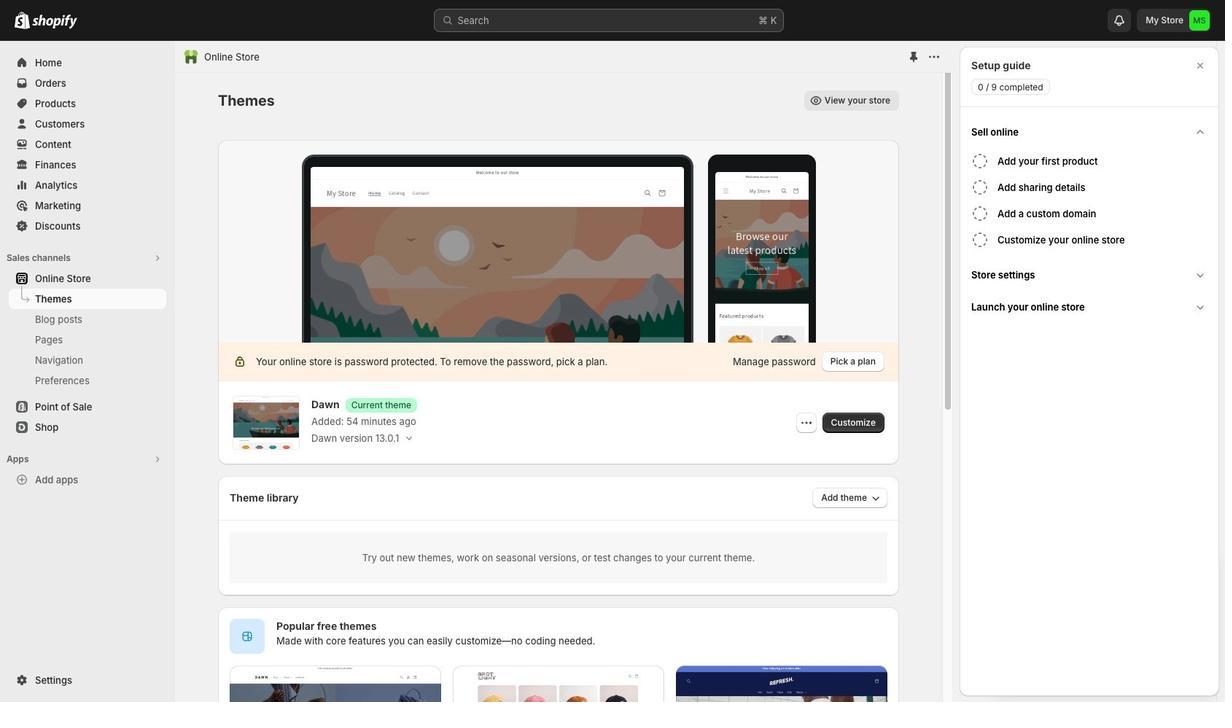 Task type: vqa. For each thing, say whether or not it's contained in the screenshot.
MARK ADD SHARING DETAILS AS DONE image
yes



Task type: describe. For each thing, give the bounding box(es) containing it.
mark add your first product as done image
[[971, 152, 989, 170]]

shopify image
[[15, 12, 30, 29]]

shopify image
[[32, 15, 77, 29]]



Task type: locate. For each thing, give the bounding box(es) containing it.
online store image
[[184, 50, 198, 64]]

mark add a custom domain as done image
[[971, 205, 989, 222]]

dialog
[[960, 47, 1219, 696]]

my store image
[[1189, 10, 1210, 31]]

mark customize your online store as done image
[[971, 231, 989, 249]]

mark add sharing details as done image
[[971, 179, 989, 196]]



